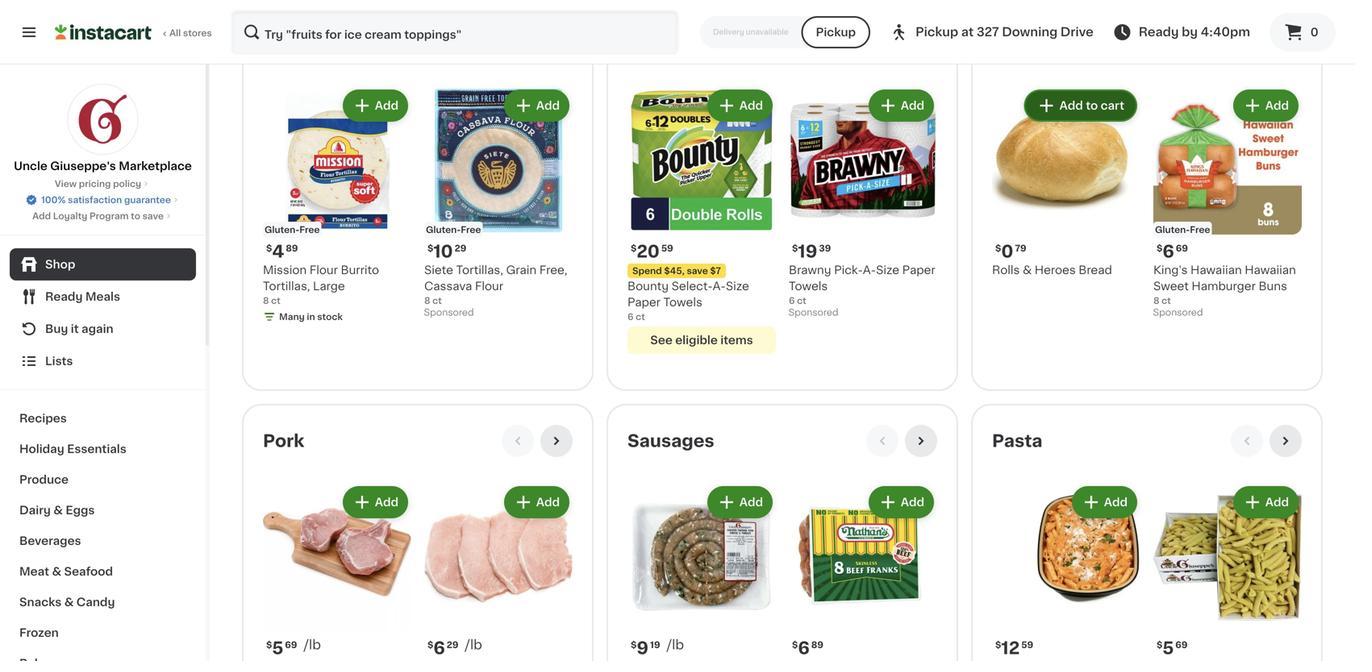 Task type: describe. For each thing, give the bounding box(es) containing it.
sponsored badge image for 6
[[1154, 309, 1203, 318]]

to inside button
[[1086, 100, 1099, 111]]

0 horizontal spatial save
[[143, 212, 164, 221]]

1 vertical spatial eligible
[[837, 38, 880, 49]]

bread
[[1079, 265, 1113, 276]]

beverages
[[19, 536, 81, 547]]

view
[[55, 180, 77, 188]]

69 inside $ 6 69
[[1176, 244, 1189, 253]]

many in stock button
[[789, 0, 938, 27]]

$45,
[[664, 267, 685, 276]]

pricing
[[79, 180, 111, 188]]

meat & seafood
[[19, 567, 113, 578]]

snacks & candy
[[19, 597, 115, 608]]

meals
[[85, 291, 120, 303]]

see eligible items for product "group" containing see eligible items
[[812, 38, 915, 49]]

29 for 10
[[455, 244, 467, 253]]

free,
[[540, 265, 568, 276]]

product group containing 20
[[628, 86, 776, 354]]

0 vertical spatial items
[[721, 19, 754, 30]]

free for 4
[[300, 226, 320, 235]]

many inside button
[[805, 13, 831, 21]]

paper for spend $45, save $7
[[628, 297, 661, 308]]

lists
[[45, 356, 73, 367]]

327
[[977, 26, 1000, 38]]

4
[[272, 243, 284, 260]]

product group containing 4
[[263, 86, 412, 327]]

ready by 4:40pm
[[1139, 26, 1251, 38]]

gluten- for 6
[[1156, 226, 1191, 235]]

sponsored badge image for 19
[[789, 309, 838, 318]]

0 vertical spatial see eligible items
[[651, 19, 754, 30]]

1 hawaiian from the left
[[1191, 265, 1243, 276]]

1 vertical spatial stock
[[317, 313, 343, 322]]

2 vertical spatial eligible
[[676, 335, 718, 346]]

mission
[[263, 265, 307, 276]]

a- for spend $45, save $7
[[713, 281, 726, 292]]

items for product "group" containing see eligible items
[[882, 38, 915, 49]]

pickup at 327 downing drive button
[[890, 10, 1094, 55]]

9
[[637, 640, 649, 657]]

siete tortillas, grain free, cassava flour 8 ct
[[424, 265, 568, 306]]

29 for 6
[[447, 641, 459, 650]]

$ 6 89
[[792, 640, 824, 657]]

$ 12 59
[[996, 640, 1034, 657]]

heroes
[[1035, 265, 1076, 276]]

pickup for pickup
[[816, 27, 856, 38]]

service type group
[[700, 16, 871, 48]]

program
[[90, 212, 129, 221]]

burrito
[[341, 265, 379, 276]]

0 horizontal spatial many
[[279, 313, 305, 322]]

shop
[[45, 259, 75, 270]]

89 for 4
[[286, 244, 298, 253]]

product group containing 19
[[789, 86, 938, 322]]

pickup at 327 downing drive
[[916, 26, 1094, 38]]

bounty
[[628, 281, 669, 292]]

0 button
[[1270, 13, 1336, 52]]

6 inside brawny pick-a-size paper towels 6 ct
[[789, 297, 795, 306]]

2 5 from the left
[[1163, 640, 1174, 657]]

add loyalty program to save link
[[32, 210, 173, 223]]

brawny pick-a-size paper towels 6 ct
[[789, 265, 936, 306]]

guarantee
[[124, 196, 171, 205]]

select-
[[672, 281, 713, 292]]

100% satisfaction guarantee
[[41, 196, 171, 205]]

seafood
[[64, 567, 113, 578]]

0 vertical spatial eligible
[[676, 19, 718, 30]]

0 horizontal spatial many in stock
[[279, 313, 343, 322]]

6 inside bounty select-a-size paper towels 6 ct
[[628, 313, 634, 322]]

brawny
[[789, 265, 832, 276]]

$6.29 per pound element
[[424, 638, 573, 659]]

ready by 4:40pm link
[[1113, 23, 1251, 42]]

frozen
[[19, 628, 59, 639]]

pork
[[263, 433, 305, 450]]

a- for 19
[[863, 265, 877, 276]]

marketplace
[[119, 161, 192, 172]]

bounty select-a-size paper towels 6 ct
[[628, 281, 750, 322]]

rolls & heroes bread
[[993, 265, 1113, 276]]

8 for 0
[[1154, 297, 1160, 306]]

paper for 19
[[903, 265, 936, 276]]

loyalty
[[53, 212, 87, 221]]

again
[[82, 324, 114, 335]]

$ 0 79
[[996, 243, 1027, 260]]

sausages
[[628, 433, 715, 450]]

rolls
[[993, 265, 1020, 276]]

$ 4 89
[[266, 243, 298, 260]]

19 inside "$ 9 19 /lb"
[[650, 641, 661, 650]]

flour inside mission flour burrito tortillas, large 8 ct
[[310, 265, 338, 276]]

$ inside $ 6 29
[[428, 641, 434, 650]]

all
[[169, 29, 181, 38]]

stock inside button
[[844, 13, 869, 21]]

king's
[[1154, 265, 1188, 276]]

shop link
[[10, 249, 196, 281]]

king's hawaiian hawaiian sweet hamburger buns 8 ct
[[1154, 265, 1297, 306]]

produce
[[19, 475, 69, 486]]

meat
[[19, 567, 49, 578]]

1 5 from the left
[[272, 640, 284, 657]]

towels for spend $45, save $7
[[664, 297, 703, 308]]

produce link
[[10, 465, 196, 496]]

ct for spend $45, save $7
[[797, 297, 807, 306]]

add inside add loyalty program to save link
[[32, 212, 51, 221]]

pasta link
[[993, 432, 1043, 451]]

free for 6
[[1191, 226, 1211, 235]]

$ inside $ 6 69
[[1157, 244, 1163, 253]]

/lb inside "$ 9 19 /lb"
[[667, 639, 684, 652]]

8 for 4
[[424, 297, 431, 306]]

frozen link
[[10, 618, 196, 649]]

$5.69 per pound element
[[263, 638, 412, 659]]

candy
[[76, 597, 115, 608]]

79
[[1016, 244, 1027, 253]]

& for meat
[[52, 567, 61, 578]]

39
[[819, 244, 832, 253]]

gluten-free for 4
[[265, 226, 320, 235]]

grain
[[506, 265, 537, 276]]

hamburger
[[1192, 281, 1256, 292]]

gluten- for 4
[[265, 226, 300, 235]]

see for product "group" containing see eligible items
[[812, 38, 834, 49]]

/lb for 5
[[304, 639, 321, 652]]

uncle
[[14, 161, 48, 172]]

all stores link
[[55, 10, 213, 55]]

instacart logo image
[[55, 23, 152, 42]]

$ 20 59
[[631, 243, 674, 260]]

gluten-free for 6
[[1156, 226, 1211, 235]]

6 for $ 6 29
[[434, 640, 445, 657]]

ready meals
[[45, 291, 120, 303]]

siete
[[424, 265, 453, 276]]

meat & seafood link
[[10, 557, 196, 588]]

dairy & eggs link
[[10, 496, 196, 526]]

1 vertical spatial save
[[687, 267, 708, 276]]

pickup for pickup at 327 downing drive
[[916, 26, 959, 38]]

0 inside product "group"
[[1002, 243, 1014, 260]]

ready for ready by 4:40pm
[[1139, 26, 1179, 38]]



Task type: vqa. For each thing, say whether or not it's contained in the screenshot.
the Food & Pantry LINK
no



Task type: locate. For each thing, give the bounding box(es) containing it.
2 8 from the left
[[424, 297, 431, 306]]

3 /lb from the left
[[667, 639, 684, 652]]

10
[[434, 243, 453, 260]]

1 horizontal spatial stock
[[844, 13, 869, 21]]

0 vertical spatial towels
[[789, 281, 828, 292]]

gluten- up 10
[[426, 226, 461, 235]]

ct inside "siete tortillas, grain free, cassava flour 8 ct"
[[433, 297, 442, 306]]

buy it again
[[45, 324, 114, 335]]

0 vertical spatial flour
[[310, 265, 338, 276]]

1 free from the left
[[300, 226, 320, 235]]

2 horizontal spatial /lb
[[667, 639, 684, 652]]

beverages link
[[10, 526, 196, 557]]

flour
[[310, 265, 338, 276], [475, 281, 504, 292]]

None search field
[[231, 10, 679, 55]]

stores
[[183, 29, 212, 38]]

snacks & candy link
[[10, 588, 196, 618]]

1 vertical spatial 29
[[447, 641, 459, 650]]

/lb inside $5.69 per pound element
[[304, 639, 321, 652]]

2 horizontal spatial free
[[1191, 226, 1211, 235]]

8 inside "siete tortillas, grain free, cassava flour 8 ct"
[[424, 297, 431, 306]]

cassava
[[424, 281, 472, 292]]

0 horizontal spatial free
[[300, 226, 320, 235]]

pick-
[[835, 265, 863, 276]]

ct inside bounty select-a-size paper towels 6 ct
[[636, 313, 645, 322]]

1 horizontal spatial 89
[[812, 641, 824, 650]]

1 vertical spatial to
[[131, 212, 140, 221]]

all stores
[[169, 29, 212, 38]]

1 horizontal spatial to
[[1086, 100, 1099, 111]]

pickup inside popup button
[[916, 26, 959, 38]]

1 horizontal spatial 19
[[798, 243, 818, 260]]

ready
[[1139, 26, 1179, 38], [45, 291, 83, 303]]

100%
[[41, 196, 66, 205]]

1 horizontal spatial flour
[[475, 281, 504, 292]]

ct down bounty
[[636, 313, 645, 322]]

1 sponsored badge image from the left
[[424, 309, 473, 318]]

$ 9 19 /lb
[[631, 639, 684, 657]]

spend $45, save $7
[[633, 267, 721, 276]]

mission flour burrito tortillas, large 8 ct
[[263, 265, 379, 306]]

gluten-free up $ 6 69
[[1156, 226, 1211, 235]]

product group containing 9
[[628, 484, 776, 662]]

paper down bounty
[[628, 297, 661, 308]]

ct down the cassava
[[433, 297, 442, 306]]

0 vertical spatial ready
[[1139, 26, 1179, 38]]

satisfaction
[[68, 196, 122, 205]]

snacks
[[19, 597, 62, 608]]

3 sponsored badge image from the left
[[1154, 309, 1203, 318]]

0 vertical spatial 89
[[286, 244, 298, 253]]

6 for $ 6 89
[[798, 640, 810, 657]]

ct down brawny
[[797, 297, 807, 306]]

2 gluten- from the left
[[426, 226, 461, 235]]

size inside brawny pick-a-size paper towels 6 ct
[[876, 265, 900, 276]]

a- inside bounty select-a-size paper towels 6 ct
[[713, 281, 726, 292]]

0 horizontal spatial in
[[307, 313, 315, 322]]

to
[[1086, 100, 1099, 111], [131, 212, 140, 221]]

towels inside brawny pick-a-size paper towels 6 ct
[[789, 281, 828, 292]]

0 horizontal spatial 59
[[662, 244, 674, 253]]

1 vertical spatial many in stock
[[279, 313, 343, 322]]

1 horizontal spatial towels
[[789, 281, 828, 292]]

1 vertical spatial towels
[[664, 297, 703, 308]]

$ inside "$ 9 19 /lb"
[[631, 641, 637, 650]]

essentials
[[67, 444, 127, 455]]

2 vertical spatial items
[[721, 335, 754, 346]]

1 vertical spatial 89
[[812, 641, 824, 650]]

add to cart
[[1060, 100, 1125, 111]]

view pricing policy link
[[55, 178, 151, 190]]

1 horizontal spatial sponsored badge image
[[789, 309, 838, 318]]

gluten-free up $ 10 29
[[426, 226, 481, 235]]

8 inside mission flour burrito tortillas, large 8 ct
[[263, 297, 269, 306]]

add button
[[344, 91, 407, 120], [506, 91, 568, 120], [709, 91, 772, 120], [871, 91, 933, 120], [1235, 91, 1298, 120], [344, 488, 407, 517], [506, 488, 568, 517], [709, 488, 772, 517], [871, 488, 933, 517], [1074, 488, 1136, 517], [1235, 488, 1298, 517]]

towels inside bounty select-a-size paper towels 6 ct
[[664, 297, 703, 308]]

1 horizontal spatial 5
[[1163, 640, 1174, 657]]

free for 10
[[461, 226, 481, 235]]

0 horizontal spatial $ 5 69
[[266, 640, 297, 657]]

see eligible items for product "group" containing 20
[[651, 335, 754, 346]]

a-
[[863, 265, 877, 276], [713, 281, 726, 292]]

flour up large
[[310, 265, 338, 276]]

2 vertical spatial see
[[651, 335, 673, 346]]

0 horizontal spatial stock
[[317, 313, 343, 322]]

save up select-
[[687, 267, 708, 276]]

89 inside $ 6 89
[[812, 641, 824, 650]]

1 vertical spatial in
[[307, 313, 315, 322]]

1 horizontal spatial tortillas,
[[456, 265, 504, 276]]

12
[[1002, 640, 1020, 657]]

$ inside $ 10 29
[[428, 244, 434, 253]]

1 $ 5 69 from the left
[[266, 640, 297, 657]]

89 for 6
[[812, 641, 824, 650]]

a- right brawny
[[863, 265, 877, 276]]

1 vertical spatial paper
[[628, 297, 661, 308]]

20
[[637, 243, 660, 260]]

ready for ready meals
[[45, 291, 83, 303]]

gluten-free up $ 4 89
[[265, 226, 320, 235]]

2 free from the left
[[461, 226, 481, 235]]

$ 6 29
[[428, 640, 459, 657]]

0 vertical spatial to
[[1086, 100, 1099, 111]]

0 vertical spatial 59
[[662, 244, 674, 253]]

29 inside $ 10 29
[[455, 244, 467, 253]]

1 8 from the left
[[263, 297, 269, 306]]

2 gluten-free from the left
[[426, 226, 481, 235]]

add inside add to cart button
[[1060, 100, 1084, 111]]

1 vertical spatial size
[[726, 281, 750, 292]]

towels
[[789, 281, 828, 292], [664, 297, 703, 308]]

recipes
[[19, 413, 67, 424]]

19 left 39
[[798, 243, 818, 260]]

0 vertical spatial 29
[[455, 244, 467, 253]]

free up $ 10 29
[[461, 226, 481, 235]]

flour inside "siete tortillas, grain free, cassava flour 8 ct"
[[475, 281, 504, 292]]

Search field
[[232, 11, 678, 53]]

sponsored badge image for 10
[[424, 309, 473, 318]]

tortillas, inside mission flour burrito tortillas, large 8 ct
[[263, 281, 310, 292]]

gluten- up $ 4 89
[[265, 226, 300, 235]]

& left the eggs at bottom
[[54, 505, 63, 516]]

6
[[1163, 243, 1175, 260], [789, 297, 795, 306], [628, 313, 634, 322], [434, 640, 445, 657], [798, 640, 810, 657]]

1 vertical spatial see
[[812, 38, 834, 49]]

100% satisfaction guarantee button
[[25, 190, 181, 207]]

size for 19
[[876, 265, 900, 276]]

$ 10 29
[[428, 243, 467, 260]]

paper right pick- on the right top of page
[[903, 265, 936, 276]]

items for product "group" containing 20
[[721, 335, 754, 346]]

0 vertical spatial many
[[805, 13, 831, 21]]

89 inside $ 4 89
[[286, 244, 298, 253]]

0 horizontal spatial paper
[[628, 297, 661, 308]]

a- inside brawny pick-a-size paper towels 6 ct
[[863, 265, 877, 276]]

hawaiian
[[1191, 265, 1243, 276], [1245, 265, 1297, 276]]

pickup
[[916, 26, 959, 38], [816, 27, 856, 38]]

1 vertical spatial a-
[[713, 281, 726, 292]]

uncle giuseppe's marketplace logo image
[[67, 84, 138, 155]]

8
[[263, 297, 269, 306], [424, 297, 431, 306], [1154, 297, 1160, 306]]

69
[[1176, 244, 1189, 253], [285, 641, 297, 650], [1176, 641, 1188, 650]]

sponsored badge image down sweet
[[1154, 309, 1203, 318]]

0 vertical spatial a-
[[863, 265, 877, 276]]

2 /lb from the left
[[465, 639, 482, 652]]

0 horizontal spatial towels
[[664, 297, 703, 308]]

eggs
[[66, 505, 95, 516]]

paper inside brawny pick-a-size paper towels 6 ct
[[903, 265, 936, 276]]

0 horizontal spatial 0
[[1002, 243, 1014, 260]]

29 inside $ 6 29
[[447, 641, 459, 650]]

1 horizontal spatial gluten-free
[[426, 226, 481, 235]]

size right pick- on the right top of page
[[876, 265, 900, 276]]

ready down shop at the left top
[[45, 291, 83, 303]]

0 vertical spatial size
[[876, 265, 900, 276]]

$7
[[711, 267, 721, 276]]

pasta
[[993, 433, 1043, 450]]

2 horizontal spatial sponsored badge image
[[1154, 309, 1203, 318]]

59 inside $ 20 59
[[662, 244, 674, 253]]

59 for 12
[[1022, 641, 1034, 650]]

$
[[266, 244, 272, 253], [428, 244, 434, 253], [631, 244, 637, 253], [792, 244, 798, 253], [996, 244, 1002, 253], [1157, 244, 1163, 253], [266, 641, 272, 650], [428, 641, 434, 650], [631, 641, 637, 650], [792, 641, 798, 650], [996, 641, 1002, 650], [1157, 641, 1163, 650]]

buns
[[1259, 281, 1288, 292]]

2 horizontal spatial 8
[[1154, 297, 1160, 306]]

flour right the cassava
[[475, 281, 504, 292]]

8 down 'mission'
[[263, 297, 269, 306]]

size right select-
[[726, 281, 750, 292]]

product group containing 12
[[993, 484, 1141, 662]]

/lb inside $6.29 per pound element
[[465, 639, 482, 652]]

3 8 from the left
[[1154, 297, 1160, 306]]

buy it again link
[[10, 313, 196, 345]]

sweet
[[1154, 281, 1189, 292]]

0 horizontal spatial a-
[[713, 281, 726, 292]]

0 horizontal spatial 8
[[263, 297, 269, 306]]

to down the guarantee
[[131, 212, 140, 221]]

holiday essentials
[[19, 444, 127, 455]]

$ inside $ 19 39
[[792, 244, 798, 253]]

in inside button
[[833, 13, 841, 21]]

2 vertical spatial see eligible items
[[651, 335, 754, 346]]

0 vertical spatial save
[[143, 212, 164, 221]]

giuseppe's
[[50, 161, 116, 172]]

1 horizontal spatial $ 5 69
[[1157, 640, 1188, 657]]

& inside product "group"
[[1023, 265, 1032, 276]]

3 gluten-free from the left
[[1156, 226, 1211, 235]]

free up 'mission'
[[300, 226, 320, 235]]

1 horizontal spatial ready
[[1139, 26, 1179, 38]]

product group containing 10
[[424, 86, 573, 322]]

size inside bounty select-a-size paper towels 6 ct
[[726, 281, 750, 292]]

$ inside $ 12 59
[[996, 641, 1002, 650]]

8 inside king's hawaiian hawaiian sweet hamburger buns 8 ct
[[1154, 297, 1160, 306]]

drive
[[1061, 26, 1094, 38]]

gluten- for 10
[[426, 226, 461, 235]]

see for product "group" containing 20
[[651, 335, 673, 346]]

1 /lb from the left
[[304, 639, 321, 652]]

& right the meat
[[52, 567, 61, 578]]

1 horizontal spatial /lb
[[465, 639, 482, 652]]

19 right the 9
[[650, 641, 661, 650]]

8 down sweet
[[1154, 297, 1160, 306]]

uncle giuseppe's marketplace
[[14, 161, 192, 172]]

2 horizontal spatial gluten-
[[1156, 226, 1191, 235]]

0 vertical spatial many in stock
[[805, 13, 869, 21]]

& for rolls
[[1023, 265, 1032, 276]]

towels down brawny
[[789, 281, 828, 292]]

0
[[1311, 27, 1319, 38], [1002, 243, 1014, 260]]

1 horizontal spatial free
[[461, 226, 481, 235]]

0 horizontal spatial gluten-free
[[265, 226, 320, 235]]

0 horizontal spatial flour
[[310, 265, 338, 276]]

1 horizontal spatial 59
[[1022, 641, 1034, 650]]

free up king's hawaiian hawaiian sweet hamburger buns 8 ct
[[1191, 226, 1211, 235]]

$ inside $ 6 89
[[792, 641, 798, 650]]

1 gluten-free from the left
[[265, 226, 320, 235]]

ct for 0
[[1162, 297, 1172, 306]]

1 horizontal spatial many
[[805, 13, 831, 21]]

pork link
[[263, 432, 305, 451]]

gluten-free
[[265, 226, 320, 235], [426, 226, 481, 235], [1156, 226, 1211, 235]]

1 vertical spatial tortillas,
[[263, 281, 310, 292]]

see eligible items
[[651, 19, 754, 30], [812, 38, 915, 49], [651, 335, 754, 346]]

19
[[798, 243, 818, 260], [650, 641, 661, 650]]

1 horizontal spatial gluten-
[[426, 226, 461, 235]]

$ 5 69 inside $5.69 per pound element
[[266, 640, 297, 657]]

59 right 20 at the top left
[[662, 244, 674, 253]]

0 horizontal spatial hawaiian
[[1191, 265, 1243, 276]]

0 horizontal spatial ready
[[45, 291, 83, 303]]

product group
[[789, 0, 938, 57], [263, 86, 412, 327], [424, 86, 573, 322], [628, 86, 776, 354], [789, 86, 938, 322], [993, 86, 1141, 279], [1154, 86, 1303, 322], [263, 484, 412, 662], [424, 484, 573, 662], [628, 484, 776, 662], [789, 484, 938, 662], [993, 484, 1141, 662], [1154, 484, 1303, 662]]

1 vertical spatial see eligible items
[[812, 38, 915, 49]]

2 horizontal spatial gluten-free
[[1156, 226, 1211, 235]]

ct for 4
[[433, 297, 442, 306]]

0 vertical spatial 19
[[798, 243, 818, 260]]

0 horizontal spatial sponsored badge image
[[424, 309, 473, 318]]

ct down 'mission'
[[271, 297, 281, 306]]

& right rolls on the right
[[1023, 265, 1032, 276]]

paper inside bounty select-a-size paper towels 6 ct
[[628, 297, 661, 308]]

0 vertical spatial in
[[833, 13, 841, 21]]

hawaiian up hamburger
[[1191, 265, 1243, 276]]

$ 6 69
[[1157, 243, 1189, 260]]

1 horizontal spatial 8
[[424, 297, 431, 306]]

size for spend $45, save $7
[[726, 281, 750, 292]]

1 vertical spatial 0
[[1002, 243, 1014, 260]]

6 for $ 6 69
[[1163, 243, 1175, 260]]

save down the guarantee
[[143, 212, 164, 221]]

1 horizontal spatial many in stock
[[805, 13, 869, 21]]

towels for 19
[[789, 281, 828, 292]]

pickup inside button
[[816, 27, 856, 38]]

0 horizontal spatial 5
[[272, 640, 284, 657]]

ready inside dropdown button
[[45, 291, 83, 303]]

29
[[455, 244, 467, 253], [447, 641, 459, 650]]

59 inside $ 12 59
[[1022, 641, 1034, 650]]

sausages link
[[628, 432, 715, 451]]

gluten-free for 10
[[426, 226, 481, 235]]

towels down select-
[[664, 297, 703, 308]]

0 horizontal spatial tortillas,
[[263, 281, 310, 292]]

&
[[1023, 265, 1032, 276], [54, 505, 63, 516], [52, 567, 61, 578], [64, 597, 74, 608]]

ready left by
[[1139, 26, 1179, 38]]

1 horizontal spatial pickup
[[916, 26, 959, 38]]

ct inside brawny pick-a-size paper towels 6 ct
[[797, 297, 807, 306]]

uncle giuseppe's marketplace link
[[14, 84, 192, 174]]

ct inside king's hawaiian hawaiian sweet hamburger buns 8 ct
[[1162, 297, 1172, 306]]

sponsored badge image down the cassava
[[424, 309, 473, 318]]

59 for 20
[[662, 244, 674, 253]]

tortillas, inside "siete tortillas, grain free, cassava flour 8 ct"
[[456, 265, 504, 276]]

add loyalty program to save
[[32, 212, 164, 221]]

product group containing see eligible items
[[789, 0, 938, 57]]

hawaiian up buns
[[1245, 265, 1297, 276]]

& for snacks
[[64, 597, 74, 608]]

0 inside button
[[1311, 27, 1319, 38]]

sponsored badge image down brawny
[[789, 309, 838, 318]]

1 horizontal spatial a-
[[863, 265, 877, 276]]

$ inside $ 4 89
[[266, 244, 272, 253]]

recipes link
[[10, 404, 196, 434]]

2 $ 5 69 from the left
[[1157, 640, 1188, 657]]

1 gluten- from the left
[[265, 226, 300, 235]]

59
[[662, 244, 674, 253], [1022, 641, 1034, 650]]

in
[[833, 13, 841, 21], [307, 313, 315, 322]]

tortillas, up the cassava
[[456, 265, 504, 276]]

$ inside $ 0 79
[[996, 244, 1002, 253]]

59 right 12
[[1022, 641, 1034, 650]]

& left candy
[[64, 597, 74, 608]]

at
[[962, 26, 974, 38]]

a- down $7
[[713, 281, 726, 292]]

by
[[1182, 26, 1198, 38]]

0 horizontal spatial size
[[726, 281, 750, 292]]

1 vertical spatial 59
[[1022, 641, 1034, 650]]

3 gluten- from the left
[[1156, 226, 1191, 235]]

0 horizontal spatial 19
[[650, 641, 661, 650]]

0 vertical spatial see
[[651, 19, 673, 30]]

items
[[721, 19, 754, 30], [882, 38, 915, 49], [721, 335, 754, 346]]

& for dairy
[[54, 505, 63, 516]]

add to cart button
[[1026, 91, 1136, 120]]

$ 19 39
[[792, 243, 832, 260]]

gluten-
[[265, 226, 300, 235], [426, 226, 461, 235], [1156, 226, 1191, 235]]

0 vertical spatial 0
[[1311, 27, 1319, 38]]

product group containing 0
[[993, 86, 1141, 279]]

ct down sweet
[[1162, 297, 1172, 306]]

downing
[[1003, 26, 1058, 38]]

tortillas,
[[456, 265, 504, 276], [263, 281, 310, 292]]

1 horizontal spatial 0
[[1311, 27, 1319, 38]]

$ inside $ 20 59
[[631, 244, 637, 253]]

0 horizontal spatial gluten-
[[265, 226, 300, 235]]

0 vertical spatial paper
[[903, 265, 936, 276]]

tortillas, down 'mission'
[[263, 281, 310, 292]]

1 vertical spatial ready
[[45, 291, 83, 303]]

1 horizontal spatial in
[[833, 13, 841, 21]]

2 sponsored badge image from the left
[[789, 309, 838, 318]]

size
[[876, 265, 900, 276], [726, 281, 750, 292]]

1 vertical spatial items
[[882, 38, 915, 49]]

0 horizontal spatial to
[[131, 212, 140, 221]]

/lb for 6
[[465, 639, 482, 652]]

cart
[[1101, 100, 1125, 111]]

save
[[143, 212, 164, 221], [687, 267, 708, 276]]

4:40pm
[[1201, 26, 1251, 38]]

1 horizontal spatial hawaiian
[[1245, 265, 1297, 276]]

0 horizontal spatial 89
[[286, 244, 298, 253]]

to left cart at the right of the page
[[1086, 100, 1099, 111]]

0 vertical spatial stock
[[844, 13, 869, 21]]

0 horizontal spatial pickup
[[816, 27, 856, 38]]

$9.19 per pound element
[[628, 638, 776, 659]]

ct inside mission flour burrito tortillas, large 8 ct
[[271, 297, 281, 306]]

sponsored badge image
[[424, 309, 473, 318], [789, 309, 838, 318], [1154, 309, 1203, 318]]

3 free from the left
[[1191, 226, 1211, 235]]

8 down the cassava
[[424, 297, 431, 306]]

2 hawaiian from the left
[[1245, 265, 1297, 276]]

gluten- up $ 6 69
[[1156, 226, 1191, 235]]

many in stock inside button
[[805, 13, 869, 21]]



